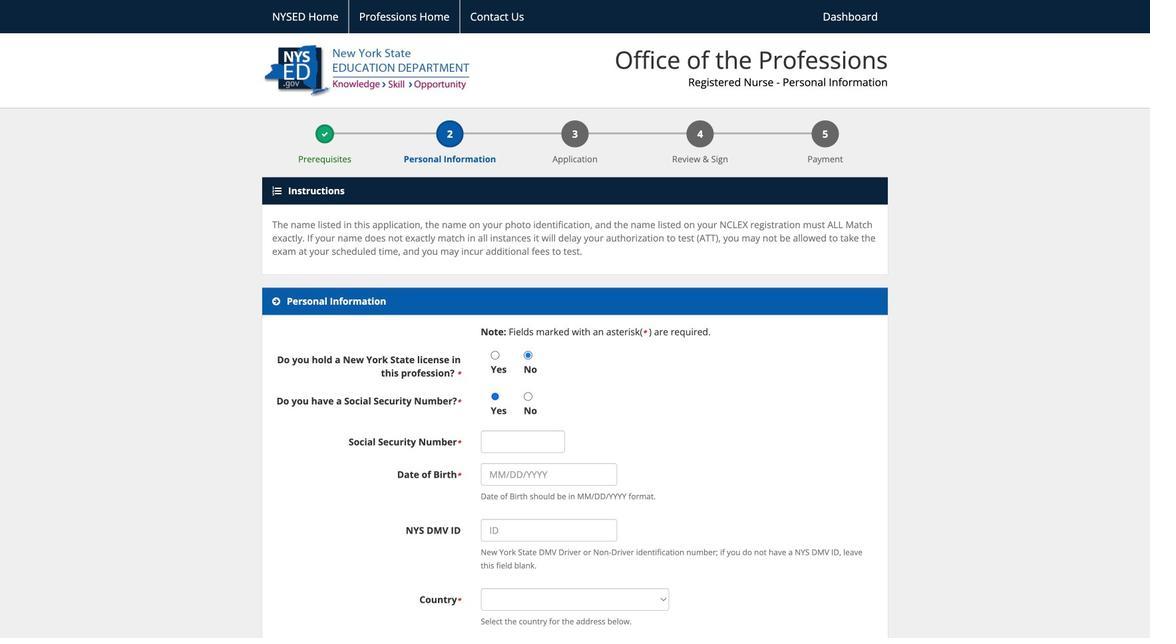 Task type: locate. For each thing, give the bounding box(es) containing it.
None radio
[[524, 393, 533, 401]]

None text field
[[481, 431, 565, 454]]

arrow circle right image
[[272, 297, 280, 306]]

MM/DD/YYYY text field
[[481, 464, 618, 486]]

check image
[[322, 131, 328, 138]]

list ol image
[[272, 187, 282, 196]]

None radio
[[491, 351, 500, 360], [524, 351, 533, 360], [491, 393, 500, 401], [491, 351, 500, 360], [524, 351, 533, 360], [491, 393, 500, 401]]



Task type: describe. For each thing, give the bounding box(es) containing it.
ID text field
[[481, 520, 618, 542]]



